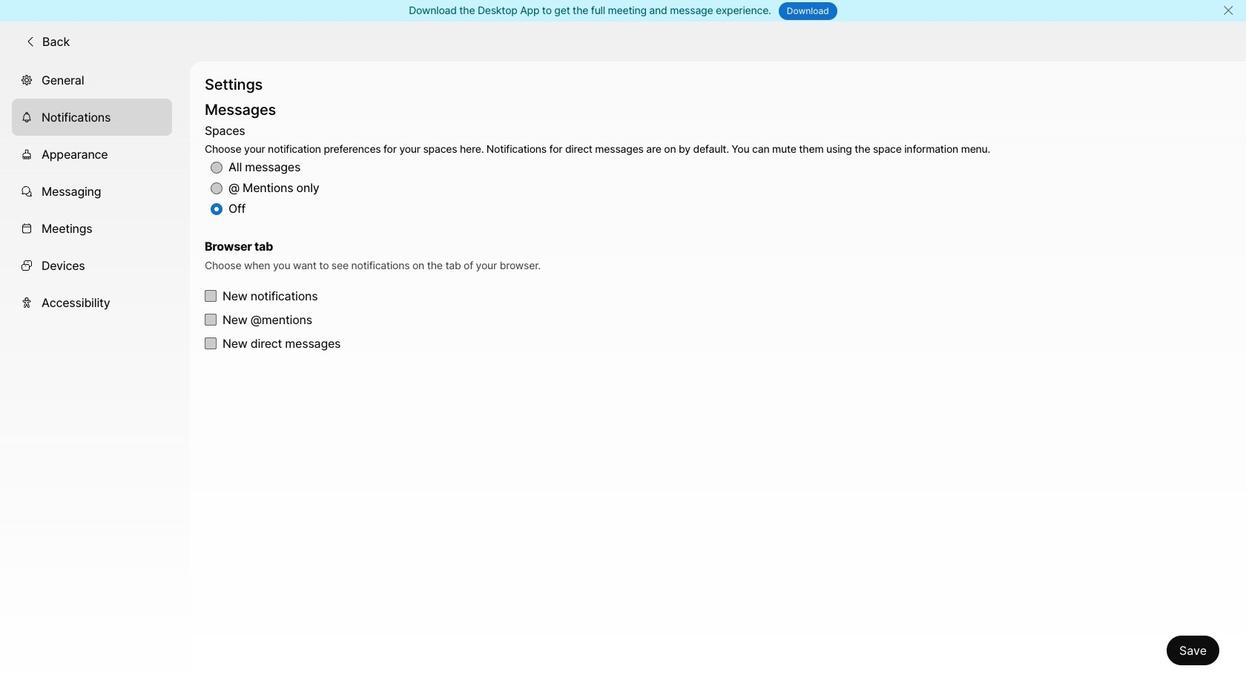 Task type: vqa. For each thing, say whether or not it's contained in the screenshot.
"ACCESSIBILITY" Tab
yes



Task type: describe. For each thing, give the bounding box(es) containing it.
cancel_16 image
[[1222, 4, 1234, 16]]

notifications tab
[[12, 98, 172, 135]]

meetings tab
[[12, 210, 172, 247]]

All messages radio
[[211, 162, 223, 174]]

appearance tab
[[12, 135, 172, 173]]

devices tab
[[12, 247, 172, 284]]

@ Mentions only radio
[[211, 182, 223, 194]]

accessibility tab
[[12, 284, 172, 321]]



Task type: locate. For each thing, give the bounding box(es) containing it.
option group
[[205, 121, 990, 220]]

messaging tab
[[12, 173, 172, 210]]

Off radio
[[211, 203, 223, 215]]

settings navigation
[[0, 61, 190, 689]]

general tab
[[12, 61, 172, 98]]



